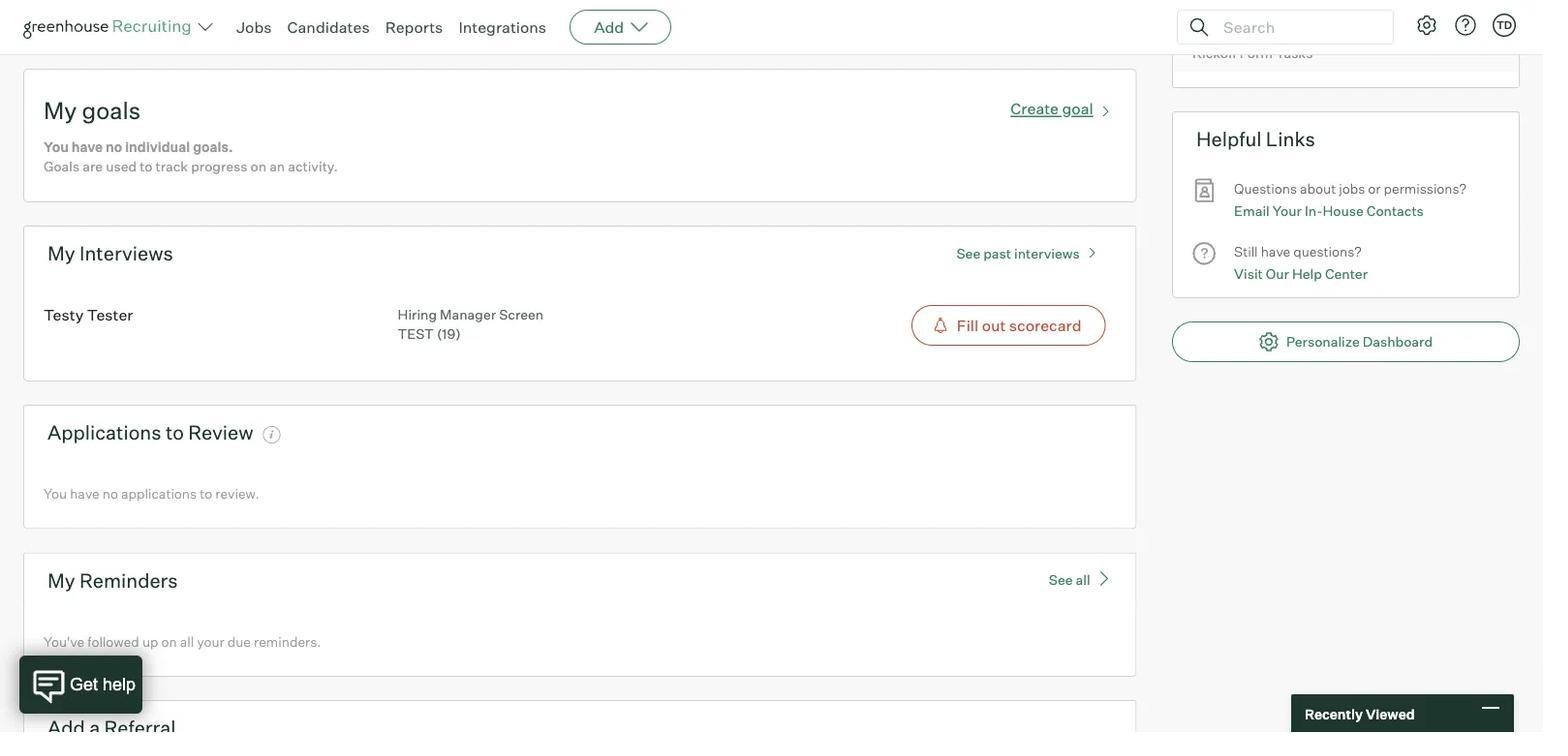 Task type: locate. For each thing, give the bounding box(es) containing it.
have down applications
[[70, 486, 99, 503]]

you
[[44, 139, 69, 156], [44, 486, 67, 503]]

recently
[[1305, 706, 1363, 723]]

you up goals
[[44, 139, 69, 156]]

reports
[[385, 17, 443, 37]]

all
[[1076, 572, 1091, 589], [180, 633, 194, 650]]

no
[[106, 139, 122, 156], [102, 486, 118, 503]]

permissions?
[[1384, 180, 1467, 197]]

have inside you have no individual goals. goals are used to track progress on an activity.
[[71, 139, 103, 156]]

my for my reminders
[[47, 568, 75, 593]]

are
[[83, 158, 103, 175]]

jobs
[[1339, 180, 1365, 197]]

0 vertical spatial all
[[1076, 572, 1091, 589]]

0 vertical spatial have
[[71, 139, 103, 156]]

to inside you have no individual goals. goals are used to track progress on an activity.
[[140, 158, 153, 175]]

0 horizontal spatial to
[[140, 158, 153, 175]]

no inside you have no individual goals. goals are used to track progress on an activity.
[[106, 139, 122, 156]]

my up you've
[[47, 568, 75, 593]]

goals
[[82, 96, 141, 125]]

1 - from the top
[[1479, 4, 1486, 23]]

see
[[957, 245, 981, 262], [1049, 572, 1073, 589]]

1 horizontal spatial to
[[166, 421, 184, 445]]

you inside you have no individual goals. goals are used to track progress on an activity.
[[44, 139, 69, 156]]

email your in-house contacts link
[[1234, 200, 1424, 222]]

reports link
[[385, 17, 443, 37]]

you have no individual goals. goals are used to track progress on an activity.
[[44, 139, 338, 175]]

see for my reminders
[[1049, 572, 1073, 589]]

see past interviews
[[957, 245, 1080, 262]]

1 vertical spatial my
[[47, 241, 75, 266]]

no up the used
[[106, 139, 122, 156]]

help
[[1292, 265, 1322, 282]]

see inside "link"
[[1049, 572, 1073, 589]]

helpful links
[[1197, 127, 1316, 151]]

2 horizontal spatial to
[[200, 486, 212, 503]]

applications
[[47, 421, 161, 445]]

0 vertical spatial on
[[251, 158, 267, 175]]

you down applications
[[44, 486, 67, 503]]

to left review.
[[200, 486, 212, 503]]

have
[[71, 139, 103, 156], [1261, 243, 1291, 260], [70, 486, 99, 503]]

on right up
[[161, 633, 177, 650]]

progress
[[191, 158, 248, 175]]

integrations link
[[459, 17, 547, 37]]

you've followed up on all your due reminders.
[[44, 633, 321, 650]]

0 horizontal spatial on
[[161, 633, 177, 650]]

no for individual
[[106, 139, 122, 156]]

1 vertical spatial on
[[161, 633, 177, 650]]

or
[[1368, 180, 1381, 197]]

no for applications
[[102, 486, 118, 503]]

2 you from the top
[[44, 486, 67, 503]]

integrations
[[459, 17, 547, 37]]

0 horizontal spatial all
[[180, 633, 194, 650]]

to down individual
[[140, 158, 153, 175]]

configure image
[[1415, 14, 1439, 37]]

0 vertical spatial -
[[1479, 4, 1486, 23]]

you have no applications to review.
[[44, 486, 259, 503]]

an
[[269, 158, 285, 175]]

your
[[197, 633, 224, 650]]

on inside you have no individual goals. goals are used to track progress on an activity.
[[251, 158, 267, 175]]

out
[[982, 316, 1006, 335]]

links
[[1266, 127, 1316, 151]]

goal
[[1062, 99, 1093, 119]]

2 - from the top
[[1479, 42, 1486, 62]]

you for you have no applications to review.
[[44, 486, 67, 503]]

0 vertical spatial you
[[44, 139, 69, 156]]

no left applications
[[102, 486, 118, 503]]

candidates
[[287, 17, 370, 37]]

you for you have no individual goals. goals are used to track progress on an activity.
[[44, 139, 69, 156]]

interviews
[[1014, 245, 1080, 262]]

1 vertical spatial you
[[44, 486, 67, 503]]

applications to review
[[47, 421, 253, 445]]

2 vertical spatial have
[[70, 486, 99, 503]]

0 vertical spatial to
[[140, 158, 153, 175]]

1 vertical spatial see
[[1049, 572, 1073, 589]]

my for my interviews
[[47, 241, 75, 266]]

visit our help center link
[[1234, 263, 1368, 285]]

1 horizontal spatial all
[[1076, 572, 1091, 589]]

2 vertical spatial my
[[47, 568, 75, 593]]

have up the are
[[71, 139, 103, 156]]

candidates link
[[287, 17, 370, 37]]

0 vertical spatial see
[[957, 245, 981, 262]]

1 you from the top
[[44, 139, 69, 156]]

my left goals
[[44, 96, 77, 125]]

td
[[1497, 18, 1512, 31]]

1 vertical spatial -
[[1479, 42, 1486, 62]]

on
[[251, 158, 267, 175], [161, 633, 177, 650]]

offers
[[1193, 6, 1231, 22]]

you've
[[44, 633, 84, 650]]

have up our
[[1261, 243, 1291, 260]]

visit
[[1234, 265, 1263, 282]]

create goal link
[[1011, 95, 1117, 119]]

personalize
[[1287, 333, 1360, 350]]

1 horizontal spatial see
[[1049, 572, 1073, 589]]

to
[[140, 158, 153, 175], [166, 421, 184, 445], [200, 486, 212, 503]]

0 vertical spatial my
[[44, 96, 77, 125]]

1 vertical spatial no
[[102, 486, 118, 503]]

2 vertical spatial to
[[200, 486, 212, 503]]

testy tester link
[[44, 305, 133, 324]]

0 horizontal spatial see
[[957, 245, 981, 262]]

have inside still have questions? visit our help center
[[1261, 243, 1291, 260]]

1 vertical spatial have
[[1261, 243, 1291, 260]]

-
[[1479, 4, 1486, 23], [1479, 42, 1486, 62]]

fill out scorecard
[[957, 316, 1082, 335]]

on left an
[[251, 158, 267, 175]]

my up testy
[[47, 241, 75, 266]]

goals.
[[193, 139, 233, 156]]

1 horizontal spatial on
[[251, 158, 267, 175]]

my
[[44, 96, 77, 125], [47, 241, 75, 266], [47, 568, 75, 593]]

about
[[1300, 180, 1336, 197]]

still have questions? visit our help center
[[1234, 243, 1368, 282]]

dashboard
[[1363, 333, 1433, 350]]

to left review
[[166, 421, 184, 445]]

see past interviews link
[[947, 237, 1113, 262]]

goals
[[44, 158, 80, 175]]

0 vertical spatial no
[[106, 139, 122, 156]]



Task type: describe. For each thing, give the bounding box(es) containing it.
td button
[[1493, 14, 1516, 37]]

questions about jobs or permissions? email your in-house contacts
[[1234, 180, 1467, 219]]

Search text field
[[1219, 13, 1376, 41]]

form
[[1240, 44, 1273, 61]]

hiring manager screen test (19)
[[398, 306, 544, 343]]

review.
[[215, 486, 259, 503]]

tester
[[87, 305, 133, 324]]

screen
[[499, 306, 544, 323]]

td button
[[1489, 10, 1520, 41]]

applications
[[121, 486, 197, 503]]

1 vertical spatial all
[[180, 633, 194, 650]]

see all
[[1049, 572, 1091, 589]]

jobs link
[[236, 17, 272, 37]]

helpful
[[1197, 127, 1262, 151]]

create goal
[[1011, 99, 1093, 119]]

my for my goals
[[44, 96, 77, 125]]

1 vertical spatial to
[[166, 421, 184, 445]]

test
[[398, 326, 434, 343]]

in-
[[1305, 202, 1323, 219]]

have for center
[[1261, 243, 1291, 260]]

questions
[[1234, 180, 1297, 197]]

followed
[[87, 633, 139, 650]]

see for my interviews
[[957, 245, 981, 262]]

used
[[106, 158, 137, 175]]

add
[[594, 17, 624, 37]]

my interviews
[[47, 241, 173, 266]]

reminders.
[[254, 633, 321, 650]]

email
[[1234, 202, 1270, 219]]

kickoff
[[1193, 44, 1237, 61]]

jobs
[[236, 17, 272, 37]]

all inside "link"
[[1076, 572, 1091, 589]]

center
[[1325, 265, 1368, 282]]

recently viewed
[[1305, 706, 1415, 723]]

activity.
[[288, 158, 338, 175]]

tasks
[[1276, 44, 1313, 61]]

interviews
[[79, 241, 173, 266]]

add button
[[570, 10, 672, 45]]

past
[[984, 245, 1011, 262]]

see all link
[[1049, 569, 1113, 589]]

- for kickoff form tasks
[[1479, 42, 1486, 62]]

fill
[[957, 316, 979, 335]]

scorecard
[[1009, 316, 1082, 335]]

track
[[155, 158, 188, 175]]

up
[[142, 633, 158, 650]]

my goals
[[44, 96, 141, 125]]

manager
[[440, 306, 496, 323]]

our
[[1266, 265, 1289, 282]]

reminders
[[79, 568, 178, 593]]

your
[[1273, 202, 1302, 219]]

viewed
[[1366, 706, 1415, 723]]

greenhouse recruiting image
[[23, 16, 198, 39]]

create
[[1011, 99, 1059, 119]]

kickoff form tasks
[[1193, 44, 1313, 61]]

house
[[1323, 202, 1364, 219]]

personalize dashboard
[[1287, 333, 1433, 350]]

testy
[[44, 305, 84, 324]]

due
[[227, 633, 251, 650]]

contacts
[[1367, 202, 1424, 219]]

my reminders
[[47, 568, 178, 593]]

hiring
[[398, 306, 437, 323]]

(19)
[[437, 326, 461, 343]]

individual
[[125, 139, 190, 156]]

testy tester
[[44, 305, 133, 324]]

still
[[1234, 243, 1258, 260]]

personalize dashboard link
[[1172, 321, 1520, 362]]

review
[[188, 421, 253, 445]]

have for are
[[71, 139, 103, 156]]

fill out scorecard link
[[752, 305, 1106, 346]]

- for offers
[[1479, 4, 1486, 23]]

questions?
[[1294, 243, 1362, 260]]



Task type: vqa. For each thing, say whether or not it's contained in the screenshot.
Personalize Dashboard
yes



